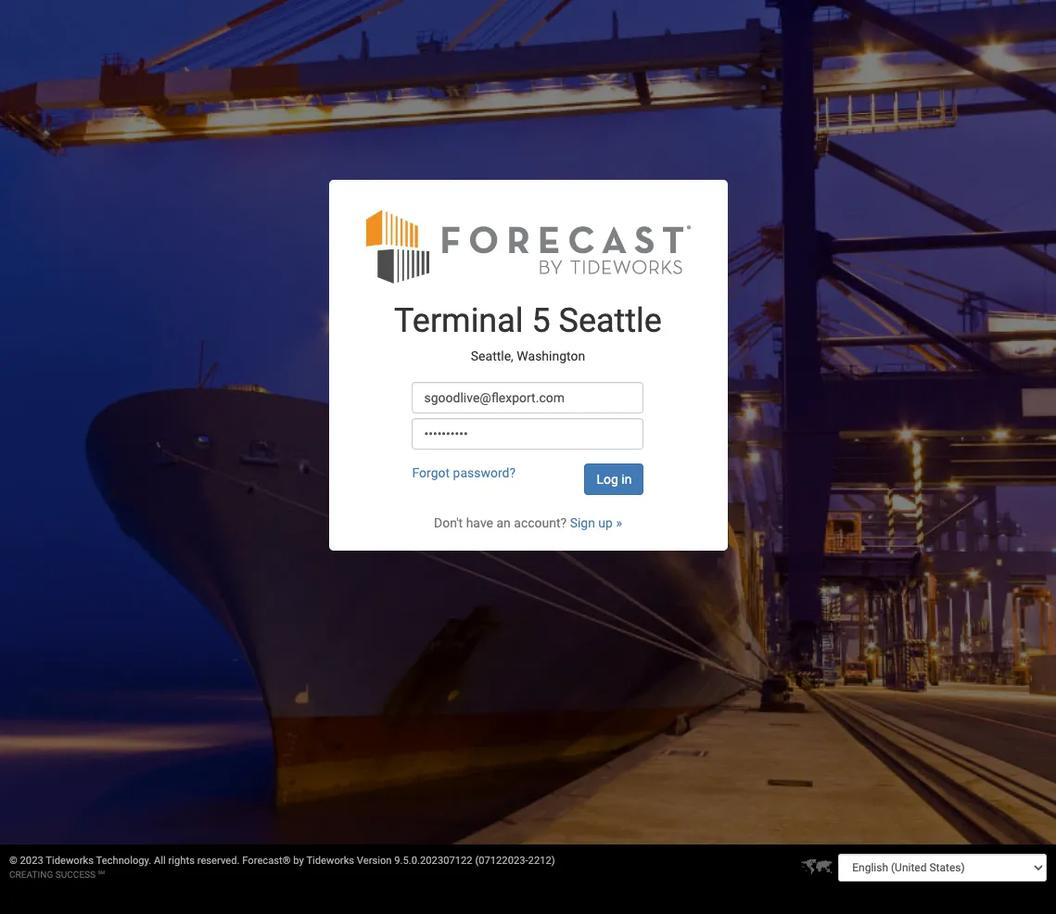 Task type: vqa. For each thing, say whether or not it's contained in the screenshot.
Version
yes



Task type: describe. For each thing, give the bounding box(es) containing it.
forecast® by tideworks image
[[366, 208, 691, 285]]

in
[[622, 473, 632, 487]]

up
[[599, 516, 613, 531]]

forgot password? log in
[[412, 466, 632, 487]]

an
[[497, 516, 511, 531]]

version
[[357, 855, 392, 867]]

Email or username text field
[[412, 383, 644, 414]]

© 2023 tideworks technology. all rights reserved. forecast® by tideworks version 9.5.0.202307122 (07122023-2212) creating success ℠
[[9, 855, 555, 880]]

2 tideworks from the left
[[306, 855, 354, 867]]

℠
[[98, 870, 105, 880]]

©
[[9, 855, 17, 867]]

(07122023-
[[475, 855, 528, 867]]

log
[[597, 473, 619, 487]]

sign up » link
[[570, 516, 622, 531]]

seattle,
[[471, 349, 514, 364]]

forgot
[[412, 466, 450, 481]]

9.5.0.202307122
[[395, 855, 473, 867]]

sign
[[570, 516, 596, 531]]

by
[[293, 855, 304, 867]]

rights
[[168, 855, 195, 867]]

all
[[154, 855, 166, 867]]

»
[[616, 516, 622, 531]]



Task type: locate. For each thing, give the bounding box(es) containing it.
5
[[532, 302, 551, 341]]

have
[[466, 516, 494, 531]]

success
[[55, 870, 96, 880]]

2023
[[20, 855, 43, 867]]

reserved.
[[197, 855, 240, 867]]

1 tideworks from the left
[[46, 855, 94, 867]]

terminal 5 seattle seattle, washington
[[394, 302, 662, 364]]

tideworks up success
[[46, 855, 94, 867]]

Password password field
[[412, 419, 644, 450]]

seattle
[[559, 302, 662, 341]]

don't
[[434, 516, 463, 531]]

2212)
[[528, 855, 555, 867]]

account?
[[514, 516, 567, 531]]

don't have an account? sign up »
[[434, 516, 622, 531]]

forecast®
[[242, 855, 291, 867]]

forgot password? link
[[412, 466, 516, 481]]

tideworks
[[46, 855, 94, 867], [306, 855, 354, 867]]

washington
[[517, 349, 586, 364]]

password?
[[453, 466, 516, 481]]

terminal
[[394, 302, 524, 341]]

1 horizontal spatial tideworks
[[306, 855, 354, 867]]

0 horizontal spatial tideworks
[[46, 855, 94, 867]]

tideworks right by
[[306, 855, 354, 867]]

log in button
[[585, 464, 644, 496]]

creating
[[9, 870, 53, 880]]

technology.
[[96, 855, 151, 867]]



